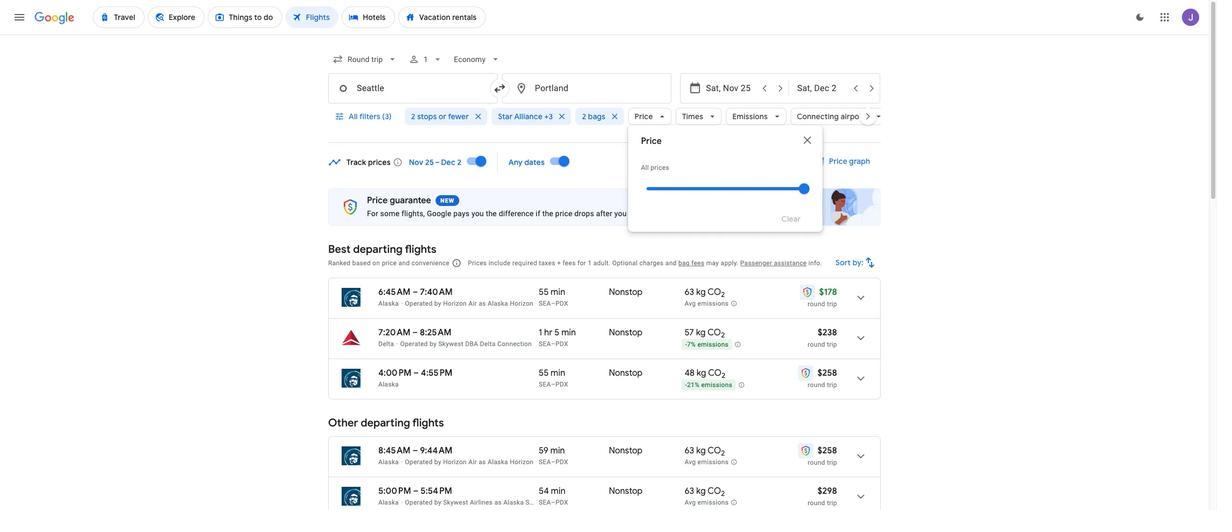 Task type: vqa. For each thing, say whether or not it's contained in the screenshot.
Dates at the left top of the page
yes



Task type: describe. For each thing, give the bounding box(es) containing it.
star alliance +3
[[498, 112, 553, 122]]

for
[[367, 210, 379, 218]]

1 and from the left
[[399, 260, 410, 267]]

pdx for 9:44 am
[[556, 459, 569, 467]]

2 inside "popup button"
[[582, 112, 587, 122]]

avg for 57
[[685, 300, 696, 308]]

2 round trip from the top
[[808, 382, 838, 389]]

total duration 59 min. element
[[539, 446, 609, 458]]

7:20 am
[[379, 328, 411, 339]]

298 US dollars text field
[[818, 487, 838, 497]]

airports
[[841, 112, 870, 122]]

operated for 5:54 pm
[[405, 500, 433, 507]]

5:00 pm – 5:54 pm
[[379, 487, 452, 497]]

Departure time: 8:45 AM. text field
[[379, 446, 411, 457]]

emissions button
[[726, 104, 787, 130]]

round trip for $238
[[808, 301, 838, 308]]

horizon down 7:40 am
[[443, 300, 467, 308]]

+3
[[545, 112, 553, 122]]

flight details. leaves seattle-tacoma international airport at 5:00 pm on saturday, november 25 and arrives at portland international airport at 5:54 pm on saturday, november 25. image
[[848, 484, 874, 510]]

kg for 8:45 am – 9:44 am
[[697, 446, 706, 457]]

7:40 am
[[420, 287, 453, 298]]

21%
[[687, 382, 700, 389]]

operated for 9:44 am
[[405, 459, 433, 467]]

leaves seattle-tacoma international airport at 5:00 pm on saturday, november 25 and arrives at portland international airport at 5:54 pm on saturday, november 25. element
[[379, 487, 452, 497]]

dates
[[525, 157, 545, 167]]

alaska down departure time: 6:45 am. text box
[[379, 300, 399, 308]]

learn more about tracked prices image
[[393, 157, 403, 167]]

prices
[[468, 260, 487, 267]]

alaska down include
[[488, 300, 508, 308]]

convenience
[[412, 260, 450, 267]]

nonstop for 9:44 am
[[609, 446, 643, 457]]

skywest for airlines
[[443, 500, 468, 507]]

pays
[[454, 210, 470, 218]]

by for 9:44 am
[[435, 459, 442, 467]]

book.
[[629, 210, 648, 218]]

if
[[536, 210, 541, 218]]

– inside 4:00 pm – 4:55 pm alaska
[[414, 368, 419, 379]]

swap origin and destination. image
[[494, 82, 507, 95]]

may
[[707, 260, 719, 267]]

2 inside 48 kg co 2
[[722, 372, 726, 381]]

Arrival time: 4:55 PM. text field
[[421, 368, 453, 379]]

price graph
[[829, 157, 871, 166]]

2 stops or fewer button
[[405, 104, 488, 130]]

$298
[[818, 487, 838, 497]]

learn more about ranking image
[[452, 259, 462, 268]]

departing for other
[[361, 417, 410, 430]]

63 for 57
[[685, 287, 695, 298]]

63 kg co 2 for 63
[[685, 446, 725, 459]]

price button
[[628, 104, 672, 130]]

include
[[489, 260, 511, 267]]

best
[[328, 243, 351, 257]]

bag fees button
[[679, 260, 705, 267]]

filters
[[360, 112, 381, 122]]

178 US dollars text field
[[820, 287, 838, 298]]

nonstop flight. element for 5:00 pm – 5:54 pm
[[609, 487, 643, 499]]

59
[[539, 446, 549, 457]]

25 – dec
[[426, 157, 456, 167]]

– down 1 hr 5 min sea – pdx
[[551, 381, 556, 389]]

trip inside $298 round trip
[[827, 500, 838, 508]]

57 kg co 2
[[685, 328, 725, 340]]

ranked
[[328, 260, 351, 267]]

skywest for dba
[[439, 341, 464, 348]]

– inside 54 min sea – pdx
[[551, 500, 556, 507]]

after
[[596, 210, 613, 218]]

1 for 1
[[424, 55, 428, 64]]

2 and from the left
[[666, 260, 677, 267]]

new
[[441, 198, 455, 205]]

operated by skywest dba delta connection
[[400, 341, 532, 348]]

63 for 63
[[685, 446, 695, 457]]

1 for 1 hr 5 min sea – pdx
[[539, 328, 542, 339]]

guarantee
[[390, 195, 431, 206]]

bags
[[588, 112, 606, 122]]

track prices
[[347, 157, 391, 167]]

Departure time: 6:45 AM. text field
[[379, 287, 411, 298]]

1 vertical spatial 1
[[588, 260, 592, 267]]

3 63 from the top
[[685, 487, 695, 497]]

round inside $298 round trip
[[808, 500, 826, 508]]

dba
[[465, 341, 478, 348]]

1 button
[[405, 46, 448, 72]]

some
[[380, 210, 400, 218]]

+
[[557, 260, 561, 267]]

alaska left skywest
[[504, 500, 524, 507]]

connecting airports
[[797, 112, 870, 122]]

3 avg from the top
[[685, 500, 696, 507]]

sea inside 1 hr 5 min sea – pdx
[[539, 341, 551, 348]]

Arrival time: 8:25 AM. text field
[[420, 328, 452, 339]]

2 vertical spatial as
[[495, 500, 502, 507]]

other
[[328, 417, 358, 430]]

star alliance +3 button
[[492, 104, 572, 130]]

54 min sea – pdx
[[539, 487, 569, 507]]

required
[[513, 260, 537, 267]]

6:45 am
[[379, 287, 411, 298]]

emissions for 54 min
[[698, 500, 729, 507]]

8:45 am
[[379, 446, 411, 457]]

sort by:
[[836, 258, 864, 268]]

Departure text field
[[706, 74, 756, 103]]

loading results progress bar
[[0, 35, 1210, 37]]

48 kg co 2
[[685, 368, 726, 381]]

alaska down 8:45 am
[[379, 459, 399, 467]]

for
[[578, 260, 586, 267]]

– right departure time: 8:45 am. text field at the bottom of page
[[413, 446, 418, 457]]

5:54 pm
[[421, 487, 452, 497]]

– up 5 at bottom
[[551, 300, 556, 308]]

all filters (3) button
[[328, 104, 401, 130]]

flight details. leaves seattle-tacoma international airport at 6:45 am on saturday, november 25 and arrives at portland international airport at 7:40 am on saturday, november 25. image
[[848, 285, 874, 311]]

2 inside popup button
[[411, 112, 416, 122]]

54
[[539, 487, 549, 497]]

7:20 am – 8:25 am
[[379, 328, 452, 339]]

times
[[682, 112, 704, 122]]

63 kg co 2 for 57
[[685, 287, 725, 300]]

track
[[347, 157, 366, 167]]

difference
[[499, 210, 534, 218]]

– right 6:45 am
[[413, 287, 418, 298]]

horizon down required
[[510, 300, 534, 308]]

best departing flights
[[328, 243, 437, 257]]

none text field inside search field
[[502, 73, 672, 104]]

$258 for 63
[[818, 446, 838, 457]]

-7% emissions
[[685, 341, 729, 349]]

price down price popup button
[[641, 136, 662, 147]]

by for 5:54 pm
[[435, 500, 442, 507]]

8:25 am
[[420, 328, 452, 339]]

all prices
[[641, 164, 670, 172]]

ranked based on price and convenience
[[328, 260, 450, 267]]

round inside "$238 round trip"
[[808, 341, 826, 349]]

$238
[[818, 328, 838, 339]]

59 min sea – pdx
[[539, 446, 569, 467]]

avg emissions for 57
[[685, 300, 729, 308]]

nov
[[409, 157, 424, 167]]

leaves seattle-tacoma international airport at 7:20 am on saturday, november 25 and arrives at portland international airport at 8:25 am on saturday, november 25. element
[[379, 328, 452, 339]]

price inside button
[[829, 157, 848, 166]]

1 you from the left
[[472, 210, 484, 218]]

alaska inside 4:00 pm – 4:55 pm alaska
[[379, 381, 399, 389]]

horizon left "59 min sea – pdx"
[[510, 459, 534, 467]]

none search field containing price
[[328, 46, 888, 232]]

by for 7:40 am
[[435, 300, 442, 308]]

pdx inside 1 hr 5 min sea – pdx
[[556, 341, 569, 348]]

3 63 kg co 2 from the top
[[685, 487, 725, 499]]

Departure time: 4:00 PM. text field
[[379, 368, 412, 379]]

all for all prices
[[641, 164, 649, 172]]

$238 round trip
[[808, 328, 838, 349]]

57
[[685, 328, 694, 339]]

Return text field
[[798, 74, 847, 103]]

pdx for 5:54 pm
[[556, 500, 569, 507]]

New feature text field
[[436, 195, 460, 206]]

2 inside find the best price region
[[458, 157, 462, 167]]

prices include required taxes + fees for 1 adult. optional charges and bag fees may apply. passenger assistance
[[468, 260, 807, 267]]

total duration 55 min. element for 48
[[539, 368, 609, 381]]

kg inside 48 kg co 2
[[697, 368, 707, 379]]

skywest
[[526, 500, 552, 507]]

leaves seattle-tacoma international airport at 8:45 am on saturday, november 25 and arrives at portland international airport at 9:44 am on saturday, november 25. element
[[379, 446, 453, 457]]

other departing flights
[[328, 417, 444, 430]]

$258 for 48
[[818, 368, 838, 379]]

connecting
[[797, 112, 839, 122]]

graph
[[850, 157, 871, 166]]

prices for track prices
[[368, 157, 391, 167]]

2 delta from the left
[[480, 341, 496, 348]]

-21% emissions
[[685, 382, 733, 389]]

total duration 1 hr 5 min. element
[[539, 328, 609, 340]]



Task type: locate. For each thing, give the bounding box(es) containing it.
0 horizontal spatial fees
[[563, 260, 576, 267]]

2 stops or fewer
[[411, 112, 469, 122]]

0 vertical spatial departing
[[353, 243, 403, 257]]

avg
[[685, 300, 696, 308], [685, 459, 696, 467], [685, 500, 696, 507]]

2  image from the top
[[401, 459, 403, 467]]

None search field
[[328, 46, 888, 232]]

next image
[[855, 104, 881, 130]]

2 63 from the top
[[685, 446, 695, 457]]

trip up $298
[[827, 460, 838, 467]]

prices
[[368, 157, 391, 167], [651, 164, 670, 172]]

trip inside "$238 round trip"
[[827, 341, 838, 349]]

co for 7:20 am – 8:25 am
[[708, 328, 721, 339]]

min for 4:55 pm
[[551, 368, 566, 379]]

5 nonstop from the top
[[609, 487, 643, 497]]

1 vertical spatial flights
[[413, 417, 444, 430]]

2 total duration 55 min. element from the top
[[539, 368, 609, 381]]

1 63 kg co 2 from the top
[[685, 287, 725, 300]]

total duration 55 min. element down for
[[539, 287, 609, 300]]

258 us dollars text field for 48
[[818, 368, 838, 379]]

total duration 54 min. element
[[539, 487, 609, 499]]

0 horizontal spatial 1
[[424, 55, 428, 64]]

0 vertical spatial skywest
[[439, 341, 464, 348]]

pdx inside 54 min sea – pdx
[[556, 500, 569, 507]]

258 us dollars text field left flight details. leaves seattle-tacoma international airport at 8:45 am on saturday, november 25 and arrives at portland international airport at 9:44 am on saturday, november 25. icon
[[818, 446, 838, 457]]

airlines
[[470, 500, 493, 507]]

48
[[685, 368, 695, 379]]

taxes
[[539, 260, 556, 267]]

departing up departure time: 8:45 am. text field at the bottom of page
[[361, 417, 410, 430]]

flight details. leaves seattle-tacoma international airport at 7:20 am on saturday, november 25 and arrives at portland international airport at 8:25 am on saturday, november 25. image
[[848, 326, 874, 352]]

0 vertical spatial avg emissions
[[685, 300, 729, 308]]

-
[[685, 341, 687, 349], [685, 382, 687, 389]]

1 nonstop flight. element from the top
[[609, 287, 643, 300]]

1 vertical spatial skywest
[[443, 500, 468, 507]]

9:44 am
[[420, 446, 453, 457]]

4 nonstop flight. element from the top
[[609, 446, 643, 458]]

 image down 5:00 pm text field on the left bottom of the page
[[401, 500, 403, 507]]

stops
[[417, 112, 437, 122]]

round for 7:40 am
[[808, 301, 826, 308]]

2 vertical spatial round trip
[[808, 460, 838, 467]]

2 vertical spatial 63
[[685, 487, 695, 497]]

0 horizontal spatial you
[[472, 210, 484, 218]]

delta down 7:20 am at the left bottom
[[379, 341, 394, 348]]

0 vertical spatial flights
[[405, 243, 437, 257]]

2 vertical spatial  image
[[401, 500, 403, 507]]

round trip for $298
[[808, 460, 838, 467]]

emissions for 55 min
[[698, 300, 729, 308]]

$258 left flight details. leaves seattle-tacoma international airport at 4:00 pm on saturday, november 25 and arrives at portland international airport at 4:55 pm on saturday, november 25. image
[[818, 368, 838, 379]]

2 55 min sea – pdx from the top
[[539, 368, 569, 389]]

3 sea from the top
[[539, 381, 551, 389]]

5 sea from the top
[[539, 500, 551, 507]]

co
[[708, 287, 721, 298], [708, 328, 721, 339], [708, 368, 722, 379], [708, 446, 721, 457], [708, 487, 721, 497]]

0 vertical spatial operated by horizon air as alaska horizon
[[405, 300, 534, 308]]

1 horizontal spatial prices
[[651, 164, 670, 172]]

1 round trip from the top
[[808, 301, 838, 308]]

round down $178 text field
[[808, 301, 826, 308]]

operated by horizon air as alaska horizon down 9:44 am
[[405, 459, 534, 467]]

round trip down $178 text field
[[808, 301, 838, 308]]

1 55 min sea – pdx from the top
[[539, 287, 569, 308]]

operated by horizon air as alaska horizon for 9:44 am
[[405, 459, 534, 467]]

3  image from the top
[[401, 500, 403, 507]]

horizon down 9:44 am text box
[[443, 459, 467, 467]]

pdx down 5 at bottom
[[556, 341, 569, 348]]

3 round from the top
[[808, 382, 826, 389]]

flights up the convenience
[[405, 243, 437, 257]]

0 horizontal spatial all
[[349, 112, 358, 122]]

main content containing best departing flights
[[328, 148, 881, 511]]

by down arrival time: 5:54 pm. text field
[[435, 500, 442, 507]]

the right if
[[543, 210, 554, 218]]

sea for 4:55 pm
[[539, 381, 551, 389]]

co for 5:00 pm – 5:54 pm
[[708, 487, 721, 497]]

departing for best
[[353, 243, 403, 257]]

pdx down total duration 59 min. element
[[556, 459, 569, 467]]

0 horizontal spatial delta
[[379, 341, 394, 348]]

 image for 8:45 am
[[401, 459, 403, 467]]

pdx
[[556, 300, 569, 308], [556, 341, 569, 348], [556, 381, 569, 389], [556, 459, 569, 467], [556, 500, 569, 507]]

adult.
[[594, 260, 611, 267]]

1 vertical spatial operated by horizon air as alaska horizon
[[405, 459, 534, 467]]

3 trip from the top
[[827, 382, 838, 389]]

1 vertical spatial avg emissions
[[685, 459, 729, 467]]

2 air from the top
[[469, 459, 477, 467]]

4 sea from the top
[[539, 459, 551, 467]]

1 avg from the top
[[685, 300, 696, 308]]

1 vertical spatial round trip
[[808, 382, 838, 389]]

min for 5:54 pm
[[551, 487, 566, 497]]

price left graph
[[829, 157, 848, 166]]

air for 9:44 am
[[469, 459, 477, 467]]

nonstop flight. element for 6:45 am – 7:40 am
[[609, 287, 643, 300]]

round trip up $298
[[808, 460, 838, 467]]

2
[[411, 112, 416, 122], [582, 112, 587, 122], [458, 157, 462, 167], [721, 291, 725, 300], [721, 331, 725, 340], [722, 372, 726, 381], [721, 449, 725, 459], [721, 490, 725, 499]]

fees right +
[[563, 260, 576, 267]]

 image for 6:45 am
[[401, 300, 403, 308]]

nonstop flight. element
[[609, 287, 643, 300], [609, 328, 643, 340], [609, 368, 643, 381], [609, 446, 643, 458], [609, 487, 643, 499]]

any dates
[[509, 157, 545, 167]]

- for 57
[[685, 341, 687, 349]]

55 min sea – pdx down 1 hr 5 min sea – pdx
[[539, 368, 569, 389]]

1 vertical spatial 63
[[685, 446, 695, 457]]

passenger
[[741, 260, 773, 267]]

operated down 7:20 am – 8:25 am
[[400, 341, 428, 348]]

any
[[509, 157, 523, 167]]

min right 5 at bottom
[[562, 328, 576, 339]]

 image down departure time: 6:45 am. text box
[[401, 300, 403, 308]]

min inside 1 hr 5 min sea – pdx
[[562, 328, 576, 339]]

sea inside "59 min sea – pdx"
[[539, 459, 551, 467]]

nonstop for 7:40 am
[[609, 287, 643, 298]]

operated down leaves seattle-tacoma international airport at 5:00 pm on saturday, november 25 and arrives at portland international airport at 5:54 pm on saturday, november 25. element
[[405, 500, 433, 507]]

fees
[[563, 260, 576, 267], [692, 260, 705, 267]]

0 vertical spatial avg
[[685, 300, 696, 308]]

1 63 from the top
[[685, 287, 695, 298]]

nov 25 – dec 2
[[409, 157, 462, 167]]

and
[[399, 260, 410, 267], [666, 260, 677, 267]]

2 bags
[[582, 112, 606, 122]]

operated by horizon air as alaska horizon down 7:40 am text field
[[405, 300, 534, 308]]

flight details. leaves seattle-tacoma international airport at 4:00 pm on saturday, november 25 and arrives at portland international airport at 4:55 pm on saturday, november 25. image
[[848, 366, 874, 392]]

operated by horizon air as alaska horizon
[[405, 300, 534, 308], [405, 459, 534, 467]]

3 round trip from the top
[[808, 460, 838, 467]]

2 avg from the top
[[685, 459, 696, 467]]

skywest
[[439, 341, 464, 348], [443, 500, 468, 507]]

0 horizontal spatial price
[[382, 260, 397, 267]]

based
[[352, 260, 371, 267]]

1 vertical spatial 55
[[539, 368, 549, 379]]

as for 7:20 am – 8:25 am
[[479, 300, 486, 308]]

– inside 1 hr 5 min sea – pdx
[[551, 341, 556, 348]]

min inside "59 min sea – pdx"
[[551, 446, 565, 457]]

1 horizontal spatial fees
[[692, 260, 705, 267]]

operated down leaves seattle-tacoma international airport at 8:45 am on saturday, november 25 and arrives at portland international airport at 9:44 am on saturday, november 25. element
[[405, 459, 433, 467]]

None field
[[328, 50, 402, 69], [450, 50, 505, 69], [328, 50, 402, 69], [450, 50, 505, 69]]

fees right bag
[[692, 260, 705, 267]]

star
[[498, 112, 513, 122]]

1 horizontal spatial 1
[[539, 328, 542, 339]]

1 vertical spatial total duration 55 min. element
[[539, 368, 609, 381]]

3 avg emissions from the top
[[685, 500, 729, 507]]

4 round from the top
[[808, 460, 826, 467]]

1 hr 5 min sea – pdx
[[539, 328, 576, 348]]

you right pays
[[472, 210, 484, 218]]

1 vertical spatial departing
[[361, 417, 410, 430]]

1 horizontal spatial all
[[641, 164, 649, 172]]

2 258 us dollars text field from the top
[[818, 446, 838, 457]]

55 down taxes
[[539, 287, 549, 298]]

1 - from the top
[[685, 341, 687, 349]]

1 round from the top
[[808, 301, 826, 308]]

skywest down arrival time: 5:54 pm. text field
[[443, 500, 468, 507]]

2 bags button
[[576, 104, 624, 130]]

0 horizontal spatial prices
[[368, 157, 391, 167]]

2 the from the left
[[543, 210, 554, 218]]

5 round from the top
[[808, 500, 826, 508]]

leaves seattle-tacoma international airport at 4:00 pm on saturday, november 25 and arrives at portland international airport at 4:55 pm on saturday, november 25. element
[[379, 368, 453, 379]]

55 min sea – pdx for 7:40 am
[[539, 287, 569, 308]]

min right 54
[[551, 487, 566, 497]]

total duration 55 min. element for 63
[[539, 287, 609, 300]]

all up book.
[[641, 164, 649, 172]]

1
[[424, 55, 428, 64], [588, 260, 592, 267], [539, 328, 542, 339]]

emissions for 59 min
[[698, 459, 729, 467]]

total duration 55 min. element down 1 hr 5 min sea – pdx
[[539, 368, 609, 381]]

Departure time: 7:20 AM. text field
[[379, 328, 411, 339]]

55 min sea – pdx
[[539, 287, 569, 308], [539, 368, 569, 389]]

$178
[[820, 287, 838, 298]]

by:
[[853, 258, 864, 268]]

prices down price popup button
[[651, 164, 670, 172]]

2 you from the left
[[615, 210, 627, 218]]

optional
[[613, 260, 638, 267]]

the
[[486, 210, 497, 218], [543, 210, 554, 218]]

round left flight details. leaves seattle-tacoma international airport at 4:00 pm on saturday, november 25 and arrives at portland international airport at 4:55 pm on saturday, november 25. image
[[808, 382, 826, 389]]

kg for 6:45 am – 7:40 am
[[697, 287, 706, 298]]

0 vertical spatial 55
[[539, 287, 549, 298]]

Arrival time: 7:40 AM. text field
[[420, 287, 453, 298]]

7%
[[687, 341, 696, 349]]

charges
[[640, 260, 664, 267]]

1 55 from the top
[[539, 287, 549, 298]]

0 vertical spatial as
[[479, 300, 486, 308]]

sea inside 54 min sea – pdx
[[539, 500, 551, 507]]

258 US dollars text field
[[818, 368, 838, 379], [818, 446, 838, 457]]

nonstop flight. element for 8:45 am – 9:44 am
[[609, 446, 643, 458]]

alaska down 4:00 pm text box
[[379, 381, 399, 389]]

1 air from the top
[[469, 300, 477, 308]]

1 vertical spatial price
[[382, 260, 397, 267]]

Arrival time: 9:44 AM. text field
[[420, 446, 453, 457]]

sea for 7:40 am
[[539, 300, 551, 308]]

leaves seattle-tacoma international airport at 6:45 am on saturday, november 25 and arrives at portland international airport at 7:40 am on saturday, november 25. element
[[379, 287, 453, 298]]

pdx up 5 at bottom
[[556, 300, 569, 308]]

sea for 9:44 am
[[539, 459, 551, 467]]

as for 5:00 pm – 5:54 pm
[[479, 459, 486, 467]]

None text field
[[328, 73, 498, 104]]

2 operated by horizon air as alaska horizon from the top
[[405, 459, 534, 467]]

air up operated by skywest airlines as alaska skywest
[[469, 459, 477, 467]]

– down "total duration 54 min." 'element'
[[551, 500, 556, 507]]

1 258 us dollars text field from the top
[[818, 368, 838, 379]]

min
[[551, 287, 566, 298], [562, 328, 576, 339], [551, 368, 566, 379], [551, 446, 565, 457], [551, 487, 566, 497]]

– down total duration 59 min. element
[[551, 459, 556, 467]]

0 vertical spatial price
[[556, 210, 573, 218]]

by down the 8:25 am
[[430, 341, 437, 348]]

2 sea from the top
[[539, 341, 551, 348]]

- for 48
[[685, 382, 687, 389]]

8:45 am – 9:44 am
[[379, 446, 453, 457]]

$258 left flight details. leaves seattle-tacoma international airport at 8:45 am on saturday, november 25 and arrives at portland international airport at 9:44 am on saturday, november 25. icon
[[818, 446, 838, 457]]

nonstop for 8:25 am
[[609, 328, 643, 339]]

apply.
[[721, 260, 739, 267]]

as down prices
[[479, 300, 486, 308]]

1 horizontal spatial the
[[543, 210, 554, 218]]

0 vertical spatial 55 min sea – pdx
[[539, 287, 569, 308]]

- down 48
[[685, 382, 687, 389]]

1 operated by horizon air as alaska horizon from the top
[[405, 300, 534, 308]]

1 vertical spatial as
[[479, 459, 486, 467]]

close dialog image
[[801, 134, 814, 147]]

0 vertical spatial 258 us dollars text field
[[818, 368, 838, 379]]

sort by: button
[[832, 250, 881, 276]]

1 vertical spatial -
[[685, 382, 687, 389]]

operated by skywest airlines as alaska skywest
[[405, 500, 552, 507]]

delta right dba
[[480, 341, 496, 348]]

1 trip from the top
[[827, 301, 838, 308]]

1 inside popup button
[[424, 55, 428, 64]]

trip for 9:44 am
[[827, 460, 838, 467]]

alaska up airlines
[[488, 459, 508, 467]]

trip for 7:40 am
[[827, 301, 838, 308]]

4 nonstop from the top
[[609, 446, 643, 457]]

0 vertical spatial 63
[[685, 287, 695, 298]]

2 - from the top
[[685, 382, 687, 389]]

kg for 5:00 pm – 5:54 pm
[[697, 487, 706, 497]]

5:00 pm
[[379, 487, 411, 497]]

price right 2 bags "popup button"
[[635, 112, 653, 122]]

2 55 from the top
[[539, 368, 549, 379]]

2 horizontal spatial 1
[[588, 260, 592, 267]]

fewer
[[448, 112, 469, 122]]

google
[[427, 210, 452, 218]]

nonstop for 5:54 pm
[[609, 487, 643, 497]]

sea down "59"
[[539, 459, 551, 467]]

2 vertical spatial avg
[[685, 500, 696, 507]]

– left the 8:25 am
[[413, 328, 418, 339]]

co for 8:45 am – 9:44 am
[[708, 446, 721, 457]]

as right airlines
[[495, 500, 502, 507]]

3 pdx from the top
[[556, 381, 569, 389]]

price graph button
[[801, 152, 879, 171]]

1  image from the top
[[401, 300, 403, 308]]

and down best departing flights
[[399, 260, 410, 267]]

all for all filters (3)
[[349, 112, 358, 122]]

1 total duration 55 min. element from the top
[[539, 287, 609, 300]]

sea up the hr
[[539, 300, 551, 308]]

air for 7:40 am
[[469, 300, 477, 308]]

min for 7:40 am
[[551, 287, 566, 298]]

kg inside the 57 kg co 2
[[696, 328, 706, 339]]

2 fees from the left
[[692, 260, 705, 267]]

main content
[[328, 148, 881, 511]]

2 pdx from the top
[[556, 341, 569, 348]]

- down 57
[[685, 341, 687, 349]]

find the best price region
[[328, 148, 881, 180]]

2 vertical spatial avg emissions
[[685, 500, 729, 507]]

and left bag
[[666, 260, 677, 267]]

round for 4:55 pm
[[808, 382, 826, 389]]

pdx down 1 hr 5 min sea – pdx
[[556, 381, 569, 389]]

55 down 1 hr 5 min sea – pdx
[[539, 368, 549, 379]]

min for 9:44 am
[[551, 446, 565, 457]]

pdx inside "59 min sea – pdx"
[[556, 459, 569, 467]]

1 horizontal spatial and
[[666, 260, 677, 267]]

bag
[[679, 260, 690, 267]]

1 vertical spatial $258
[[818, 446, 838, 457]]

 image for 5:00 pm
[[401, 500, 403, 507]]

price inside popup button
[[635, 112, 653, 122]]

4:00 pm
[[379, 368, 412, 379]]

258 us dollars text field for 63
[[818, 446, 838, 457]]

round up $298
[[808, 460, 826, 467]]

kg
[[697, 287, 706, 298], [696, 328, 706, 339], [697, 368, 707, 379], [697, 446, 706, 457], [697, 487, 706, 497]]

avg emissions for 63
[[685, 459, 729, 467]]

sea down 1 hr 5 min sea – pdx
[[539, 381, 551, 389]]

round for 9:44 am
[[808, 460, 826, 467]]

prices inside find the best price region
[[368, 157, 391, 167]]

air
[[469, 300, 477, 308], [469, 459, 477, 467]]

4 trip from the top
[[827, 460, 838, 467]]

kg for 7:20 am – 8:25 am
[[696, 328, 706, 339]]

total duration 55 min. element
[[539, 287, 609, 300], [539, 368, 609, 381]]

you right the after
[[615, 210, 627, 218]]

operated down "6:45 am – 7:40 am"
[[405, 300, 433, 308]]

operated by horizon air as alaska horizon for 7:40 am
[[405, 300, 534, 308]]

– inside "59 min sea – pdx"
[[551, 459, 556, 467]]

– left arrival time: 4:55 pm. text field
[[414, 368, 419, 379]]

4:00 pm – 4:55 pm alaska
[[379, 368, 453, 389]]

min down +
[[551, 287, 566, 298]]

hr
[[544, 328, 553, 339]]

238 US dollars text field
[[818, 328, 838, 339]]

price left drops
[[556, 210, 573, 218]]

sea for 5:54 pm
[[539, 500, 551, 507]]

sort
[[836, 258, 851, 268]]

55 for 7:40 am
[[539, 287, 549, 298]]

price guarantee
[[367, 195, 431, 206]]

4 pdx from the top
[[556, 459, 569, 467]]

0 vertical spatial all
[[349, 112, 358, 122]]

55 for 4:55 pm
[[539, 368, 549, 379]]

min inside 54 min sea – pdx
[[551, 487, 566, 497]]

0 vertical spatial 63 kg co 2
[[685, 287, 725, 300]]

or
[[439, 112, 447, 122]]

1 vertical spatial 258 us dollars text field
[[818, 446, 838, 457]]

1 nonstop from the top
[[609, 287, 643, 298]]

None text field
[[502, 73, 672, 104]]

assistance
[[774, 260, 807, 267]]

as up airlines
[[479, 459, 486, 467]]

co inside 48 kg co 2
[[708, 368, 722, 379]]

55 min sea – pdx for 4:55 pm
[[539, 368, 569, 389]]

2 round from the top
[[808, 341, 826, 349]]

Arrival time: 5:54 PM. text field
[[421, 487, 452, 497]]

co for 6:45 am – 7:40 am
[[708, 287, 721, 298]]

trip down 298 us dollars text box
[[827, 500, 838, 508]]

departing
[[353, 243, 403, 257], [361, 417, 410, 430]]

2 avg emissions from the top
[[685, 459, 729, 467]]

pdx down "total duration 54 min." 'element'
[[556, 500, 569, 507]]

3 nonstop from the top
[[609, 368, 643, 379]]

0 vertical spatial round trip
[[808, 301, 838, 308]]

flights for other departing flights
[[413, 417, 444, 430]]

1 vertical spatial all
[[641, 164, 649, 172]]

all inside button
[[349, 112, 358, 122]]

round trip left flight details. leaves seattle-tacoma international airport at 4:00 pm on saturday, november 25 and arrives at portland international airport at 4:55 pm on saturday, november 25. image
[[808, 382, 838, 389]]

1 vertical spatial air
[[469, 459, 477, 467]]

0 horizontal spatial the
[[486, 210, 497, 218]]

5 trip from the top
[[827, 500, 838, 508]]

skywest down the 8:25 am
[[439, 341, 464, 348]]

–
[[413, 287, 418, 298], [551, 300, 556, 308], [413, 328, 418, 339], [551, 341, 556, 348], [414, 368, 419, 379], [551, 381, 556, 389], [413, 446, 418, 457], [551, 459, 556, 467], [413, 487, 419, 497], [551, 500, 556, 507]]

1 horizontal spatial delta
[[480, 341, 496, 348]]

0 vertical spatial 1
[[424, 55, 428, 64]]

flight details. leaves seattle-tacoma international airport at 8:45 am on saturday, november 25 and arrives at portland international airport at 9:44 am on saturday, november 25. image
[[848, 444, 874, 470]]

change appearance image
[[1128, 4, 1153, 30]]

2 inside the 57 kg co 2
[[721, 331, 725, 340]]

for some flights, google pays you the difference if the price drops after you book.
[[367, 210, 648, 218]]

pdx for 4:55 pm
[[556, 381, 569, 389]]

prices for all prices
[[651, 164, 670, 172]]

avg for 63
[[685, 459, 696, 467]]

2 nonstop from the top
[[609, 328, 643, 339]]

1 fees from the left
[[563, 260, 576, 267]]

– down 5 at bottom
[[551, 341, 556, 348]]

1 vertical spatial 55 min sea – pdx
[[539, 368, 569, 389]]

all filters (3)
[[349, 112, 392, 122]]

min right "59"
[[551, 446, 565, 457]]

2 $258 from the top
[[818, 446, 838, 457]]

departing up on at the bottom of page
[[353, 243, 403, 257]]

– left 5:54 pm on the left of page
[[413, 487, 419, 497]]

main menu image
[[13, 11, 26, 24]]

1 vertical spatial avg
[[685, 459, 696, 467]]

2 vertical spatial 1
[[539, 328, 542, 339]]

2 63 kg co 2 from the top
[[685, 446, 725, 459]]

(3)
[[382, 112, 392, 122]]

0 vertical spatial  image
[[401, 300, 403, 308]]

63
[[685, 287, 695, 298], [685, 446, 695, 457], [685, 487, 695, 497]]

1 the from the left
[[486, 210, 497, 218]]

co inside the 57 kg co 2
[[708, 328, 721, 339]]

1 $258 from the top
[[818, 368, 838, 379]]

sea down the hr
[[539, 341, 551, 348]]

by down 7:40 am
[[435, 300, 442, 308]]

 image
[[401, 300, 403, 308], [401, 459, 403, 467], [401, 500, 403, 507]]

1 sea from the top
[[539, 300, 551, 308]]

trip down $178 text field
[[827, 301, 838, 308]]

operated for 7:40 am
[[405, 300, 433, 308]]

alaska down 5:00 pm text field on the left bottom of the page
[[379, 500, 399, 507]]

trip for 4:55 pm
[[827, 382, 838, 389]]

Departure time: 5:00 PM. text field
[[379, 487, 411, 497]]

1 pdx from the top
[[556, 300, 569, 308]]

price up for
[[367, 195, 388, 206]]

pdx for 7:40 am
[[556, 300, 569, 308]]

flights for best departing flights
[[405, 243, 437, 257]]

1 inside 1 hr 5 min sea – pdx
[[539, 328, 542, 339]]

on
[[373, 260, 380, 267]]

flights up 9:44 am text box
[[413, 417, 444, 430]]

emissions
[[733, 112, 768, 122]]

0 vertical spatial -
[[685, 341, 687, 349]]

1 vertical spatial  image
[[401, 459, 403, 467]]

5 pdx from the top
[[556, 500, 569, 507]]

alaska
[[379, 300, 399, 308], [488, 300, 508, 308], [379, 381, 399, 389], [379, 459, 399, 467], [488, 459, 508, 467], [379, 500, 399, 507], [504, 500, 524, 507]]

trip down '$238'
[[827, 341, 838, 349]]

price right on at the bottom of page
[[382, 260, 397, 267]]

sea down 54
[[539, 500, 551, 507]]

2 vertical spatial 63 kg co 2
[[685, 487, 725, 499]]

nonstop flight. element for 7:20 am – 8:25 am
[[609, 328, 643, 340]]

0 horizontal spatial and
[[399, 260, 410, 267]]

1 horizontal spatial you
[[615, 210, 627, 218]]

0 vertical spatial $258
[[818, 368, 838, 379]]

drops
[[575, 210, 594, 218]]

55 min sea – pdx down +
[[539, 287, 569, 308]]

1 delta from the left
[[379, 341, 394, 348]]

1 horizontal spatial price
[[556, 210, 573, 218]]

5 nonstop flight. element from the top
[[609, 487, 643, 499]]

2 trip from the top
[[827, 341, 838, 349]]

flights
[[405, 243, 437, 257], [413, 417, 444, 430]]

all left 'filters'
[[349, 112, 358, 122]]

2 nonstop flight. element from the top
[[609, 328, 643, 340]]

trip left flight details. leaves seattle-tacoma international airport at 4:00 pm on saturday, november 25 and arrives at portland international airport at 4:55 pm on saturday, november 25. image
[[827, 382, 838, 389]]

4:55 pm
[[421, 368, 453, 379]]

258 us dollars text field left flight details. leaves seattle-tacoma international airport at 4:00 pm on saturday, november 25 and arrives at portland international airport at 4:55 pm on saturday, november 25. image
[[818, 368, 838, 379]]

flights,
[[402, 210, 425, 218]]

air up dba
[[469, 300, 477, 308]]

1 vertical spatial 63 kg co 2
[[685, 446, 725, 459]]

 image down 8:45 am
[[401, 459, 403, 467]]

the left "difference"
[[486, 210, 497, 218]]

5
[[555, 328, 560, 339]]

by down 9:44 am text box
[[435, 459, 442, 467]]

min down 1 hr 5 min sea – pdx
[[551, 368, 566, 379]]

times button
[[676, 104, 722, 130]]

round down 298 us dollars text box
[[808, 500, 826, 508]]

3 nonstop flight. element from the top
[[609, 368, 643, 381]]

prices inside search field
[[651, 164, 670, 172]]

0 vertical spatial air
[[469, 300, 477, 308]]

1 avg emissions from the top
[[685, 300, 729, 308]]

0 vertical spatial total duration 55 min. element
[[539, 287, 609, 300]]



